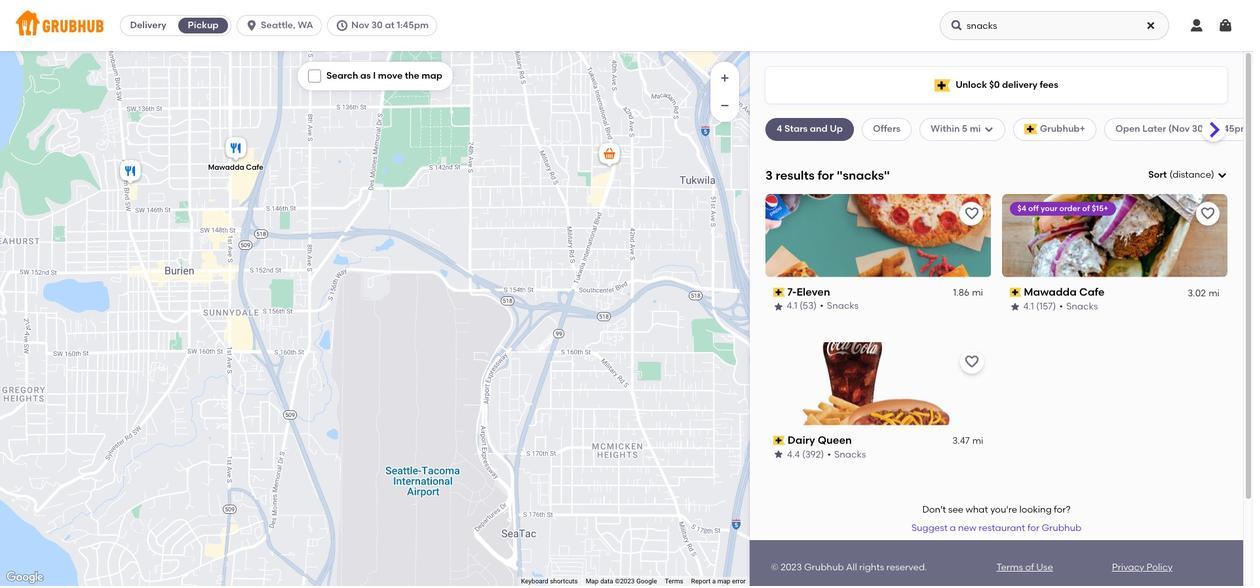 Task type: describe. For each thing, give the bounding box(es) containing it.
1 horizontal spatial svg image
[[984, 124, 994, 135]]

mi right '5'
[[970, 123, 981, 135]]

offers
[[873, 123, 901, 135]]

map region
[[0, 37, 826, 586]]

• snacks for cafe
[[1060, 301, 1098, 312]]

policy
[[1147, 562, 1173, 573]]

queen
[[818, 434, 852, 446]]

report a map error
[[691, 578, 746, 585]]

data
[[601, 578, 614, 585]]

nov 30 at 1:45pm button
[[327, 15, 443, 36]]

$4
[[1018, 204, 1027, 213]]

main navigation navigation
[[0, 0, 1254, 51]]

• for cafe
[[1060, 301, 1063, 312]]

• snacks for queen
[[828, 449, 866, 460]]

pickup button
[[176, 15, 231, 36]]

snacks for queen
[[835, 449, 866, 460]]

rights
[[860, 562, 885, 573]]

$0
[[990, 79, 1000, 90]]

fees
[[1040, 79, 1059, 90]]

(nov
[[1169, 123, 1190, 135]]

grubhub plus flag logo image for grubhub+
[[1025, 124, 1038, 135]]

dairy queen
[[788, 434, 852, 446]]

7-eleven
[[788, 286, 831, 298]]

1 vertical spatial save this restaurant image
[[964, 354, 980, 370]]

0 horizontal spatial svg image
[[951, 19, 964, 32]]

the
[[405, 70, 420, 81]]

open
[[1116, 123, 1141, 135]]

nov 30 at 1:45pm
[[351, 20, 429, 31]]

keyboard shortcuts
[[521, 578, 578, 585]]

1 vertical spatial mawadda
[[1024, 286, 1077, 298]]

0 horizontal spatial of
[[1026, 562, 1035, 573]]

stars
[[785, 123, 808, 135]]

©2023
[[615, 578, 635, 585]]

map data ©2023 google
[[586, 578, 657, 585]]

delivery
[[1003, 79, 1038, 90]]

©
[[771, 562, 779, 573]]

distance
[[1173, 169, 1212, 180]]

don't
[[923, 504, 946, 515]]

grubhub plus flag logo image for unlock $0 delivery fees
[[935, 79, 951, 91]]

3.47
[[953, 435, 970, 447]]

4
[[777, 123, 783, 135]]

results
[[776, 168, 815, 183]]

terms of use link
[[997, 562, 1054, 573]]

snacks for cafe
[[1067, 301, 1098, 312]]

seattle,
[[261, 20, 296, 31]]

shortcuts
[[550, 578, 578, 585]]

terms for terms of use
[[997, 562, 1024, 573]]

nov
[[351, 20, 369, 31]]

4.1 (53)
[[787, 301, 817, 312]]

seattle, wa
[[261, 20, 313, 31]]

grubhub inside "button"
[[1042, 523, 1082, 534]]

sort ( distance )
[[1149, 169, 1215, 180]]

2 horizontal spatial svg image
[[1189, 18, 1205, 33]]

for?
[[1054, 504, 1071, 515]]

(392)
[[802, 449, 824, 460]]

cafe inside map region
[[246, 163, 263, 172]]

$4 off your order of $15+
[[1018, 204, 1109, 213]]

error
[[732, 578, 746, 585]]

as
[[360, 70, 371, 81]]

dairy queen image
[[117, 158, 144, 187]]

30 inside button
[[372, 20, 383, 31]]

what
[[966, 504, 989, 515]]

3 results for "snacks"
[[766, 168, 890, 183]]

terms link
[[665, 578, 684, 585]]

0 vertical spatial save this restaurant image
[[1201, 206, 1216, 221]]

you're
[[991, 504, 1018, 515]]

looking
[[1020, 504, 1052, 515]]

wa
[[298, 20, 313, 31]]

at inside nov 30 at 1:45pm button
[[385, 20, 395, 31]]

mi for mawadda cafe
[[1209, 287, 1220, 298]]

4 stars and up
[[777, 123, 843, 135]]

snacks for eleven
[[828, 301, 859, 312]]

see
[[949, 504, 964, 515]]

4.1 for mawadda
[[1024, 301, 1034, 312]]

delivery button
[[121, 15, 176, 36]]

$15+
[[1092, 204, 1109, 213]]

0 vertical spatial map
[[422, 70, 443, 81]]

order
[[1060, 204, 1081, 213]]

new
[[959, 523, 977, 534]]

5
[[962, 123, 968, 135]]

1.86 mi
[[954, 287, 984, 298]]

4.4
[[787, 449, 800, 460]]

restaurant
[[979, 523, 1026, 534]]

4.1 for 7-
[[787, 301, 798, 312]]

1 horizontal spatial at
[[1206, 123, 1216, 135]]

use
[[1037, 562, 1054, 573]]

don't see what you're looking for?
[[923, 504, 1071, 515]]

0 horizontal spatial for
[[818, 168, 834, 183]]

(157)
[[1037, 301, 1057, 312]]

later
[[1143, 123, 1167, 135]]

1.86
[[954, 287, 970, 298]]

1 horizontal spatial mawadda cafe
[[1024, 286, 1105, 298]]

all
[[846, 562, 857, 573]]

suggest a new restaurant for grubhub button
[[906, 517, 1088, 540]]

grubhub+
[[1040, 123, 1086, 135]]

4.4 (392)
[[787, 449, 824, 460]]

suggest a new restaurant for grubhub
[[912, 523, 1082, 534]]

7-
[[788, 286, 797, 298]]

3.02 mi
[[1188, 287, 1220, 298]]

1 horizontal spatial cafe
[[1080, 286, 1105, 298]]

3
[[766, 168, 773, 183]]

0 horizontal spatial grubhub
[[804, 562, 844, 573]]

4.1 (157)
[[1024, 301, 1057, 312]]

1 horizontal spatial 30
[[1193, 123, 1204, 135]]

i
[[373, 70, 376, 81]]

(
[[1170, 169, 1173, 180]]

within 5 mi
[[931, 123, 981, 135]]

"snacks"
[[837, 168, 890, 183]]

(53)
[[800, 301, 817, 312]]

off
[[1029, 204, 1039, 213]]

terms for "terms" link on the bottom right of page
[[665, 578, 684, 585]]

subscription pass image for dairy queen
[[774, 436, 785, 445]]



Task type: vqa. For each thing, say whether or not it's contained in the screenshot.
$0
yes



Task type: locate. For each thing, give the bounding box(es) containing it.
subscription pass image left the 7-
[[774, 288, 785, 297]]

1 horizontal spatial for
[[1028, 523, 1040, 534]]

svg image
[[1189, 18, 1205, 33], [951, 19, 964, 32], [984, 124, 994, 135]]

within
[[931, 123, 960, 135]]

1 horizontal spatial grubhub plus flag logo image
[[1025, 124, 1038, 135]]

1 horizontal spatial map
[[718, 578, 731, 585]]

dairy
[[788, 434, 816, 446]]

seattle, wa button
[[237, 15, 327, 36]]

mawadda cafe inside map region
[[208, 163, 263, 172]]

1:45pm)
[[1218, 123, 1253, 135]]

2 horizontal spatial •
[[1060, 301, 1063, 312]]

1 horizontal spatial save this restaurant image
[[1201, 206, 1216, 221]]

1 horizontal spatial terms
[[997, 562, 1024, 573]]

grubhub plus flag logo image left unlock
[[935, 79, 951, 91]]

cafe
[[246, 163, 263, 172], [1080, 286, 1105, 298]]

of
[[1083, 204, 1090, 213], [1026, 562, 1035, 573]]

a left new
[[950, 523, 956, 534]]

at
[[385, 20, 395, 31], [1206, 123, 1216, 135]]

star icon image for dairy queen
[[774, 449, 784, 460]]

search
[[327, 70, 358, 81]]

terms of use
[[997, 562, 1054, 573]]

google
[[637, 578, 657, 585]]

search as i move the map
[[327, 70, 443, 81]]

1 vertical spatial cafe
[[1080, 286, 1105, 298]]

svg image inside nov 30 at 1:45pm button
[[336, 19, 349, 32]]

star icon image for 7-eleven
[[774, 301, 784, 312]]

subscription pass image for 7-eleven
[[774, 288, 785, 297]]

minus icon image
[[719, 99, 732, 112]]

mawadda cafe image
[[223, 135, 249, 164]]

• snacks down eleven
[[821, 301, 859, 312]]

1 horizontal spatial 4.1
[[1024, 301, 1034, 312]]

svg image inside seattle, wa button
[[245, 19, 258, 32]]

0 vertical spatial grubhub plus flag logo image
[[935, 79, 951, 91]]

0 vertical spatial terms
[[997, 562, 1024, 573]]

unlock
[[956, 79, 988, 90]]

a right report on the bottom
[[713, 578, 716, 585]]

for down looking
[[1028, 523, 1040, 534]]

7 eleven image
[[597, 141, 623, 170]]

2023
[[781, 562, 802, 573]]

grubhub plus flag logo image
[[935, 79, 951, 91], [1025, 124, 1038, 135]]

1 horizontal spatial a
[[950, 523, 956, 534]]

mi right 1.86
[[973, 287, 984, 298]]

mawadda inside map region
[[208, 163, 244, 172]]

1 vertical spatial of
[[1026, 562, 1035, 573]]

star icon image left 4.4
[[774, 449, 784, 460]]

map
[[422, 70, 443, 81], [718, 578, 731, 585]]

terms
[[997, 562, 1024, 573], [665, 578, 684, 585]]

svg image
[[1218, 18, 1234, 33], [245, 19, 258, 32], [336, 19, 349, 32], [1146, 20, 1157, 31], [311, 72, 319, 80], [1218, 170, 1228, 180]]

1:45pm
[[397, 20, 429, 31]]

1 subscription pass image from the top
[[774, 288, 785, 297]]

0 vertical spatial at
[[385, 20, 395, 31]]

a
[[950, 523, 956, 534], [713, 578, 716, 585]]

grubhub left all
[[804, 562, 844, 573]]

0 horizontal spatial a
[[713, 578, 716, 585]]

30
[[372, 20, 383, 31], [1193, 123, 1204, 135]]

4.1 left (157)
[[1024, 301, 1034, 312]]

4.1
[[787, 301, 798, 312], [1024, 301, 1034, 312]]

1 horizontal spatial of
[[1083, 204, 1090, 213]]

subscription pass image left dairy
[[774, 436, 785, 445]]

for right "results" in the right top of the page
[[818, 168, 834, 183]]

star icon image down subscription pass icon
[[1010, 301, 1021, 312]]

0 horizontal spatial •
[[821, 301, 824, 312]]

snacks right (157)
[[1067, 301, 1098, 312]]

Search for food, convenience, alcohol... search field
[[940, 11, 1170, 40]]

subscription pass image
[[774, 288, 785, 297], [774, 436, 785, 445]]

1 vertical spatial for
[[1028, 523, 1040, 534]]

snacks down queen
[[835, 449, 866, 460]]

google image
[[3, 569, 47, 586]]

30 right nov
[[372, 20, 383, 31]]

2 subscription pass image from the top
[[774, 436, 785, 445]]

map right the
[[422, 70, 443, 81]]

0 horizontal spatial cafe
[[246, 163, 263, 172]]

0 horizontal spatial mawadda
[[208, 163, 244, 172]]

save this restaurant button for 7-eleven
[[960, 202, 984, 225]]

1 vertical spatial grubhub plus flag logo image
[[1025, 124, 1038, 135]]

map left error
[[718, 578, 731, 585]]

• right (157)
[[1060, 301, 1063, 312]]

of left $15+ at the top of page
[[1083, 204, 1090, 213]]

0 vertical spatial of
[[1083, 204, 1090, 213]]

keyboard
[[521, 578, 549, 585]]

0 horizontal spatial terms
[[665, 578, 684, 585]]

and
[[810, 123, 828, 135]]

of left use
[[1026, 562, 1035, 573]]

at left 1:45pm)
[[1206, 123, 1216, 135]]

report a map error link
[[691, 578, 746, 585]]

1 vertical spatial 30
[[1193, 123, 1204, 135]]

for
[[818, 168, 834, 183], [1028, 523, 1040, 534]]

star icon image
[[774, 301, 784, 312], [1010, 301, 1021, 312], [774, 449, 784, 460]]

plus icon image
[[719, 71, 732, 85]]

privacy
[[1113, 562, 1145, 573]]

grubhub down for?
[[1042, 523, 1082, 534]]

terms left report on the bottom
[[665, 578, 684, 585]]

1 vertical spatial mawadda cafe
[[1024, 286, 1105, 298]]

none field containing sort
[[1149, 169, 1228, 182]]

eleven
[[797, 286, 831, 298]]

subscription pass image
[[1010, 288, 1022, 297]]

mi right the 3.47
[[973, 435, 984, 447]]

report
[[691, 578, 711, 585]]

1 vertical spatial terms
[[665, 578, 684, 585]]

1 vertical spatial grubhub
[[804, 562, 844, 573]]

• right (53)
[[821, 301, 824, 312]]

0 horizontal spatial at
[[385, 20, 395, 31]]

mi for dairy queen
[[973, 435, 984, 447]]

0 vertical spatial a
[[950, 523, 956, 534]]

reserved.
[[887, 562, 928, 573]]

unlock $0 delivery fees
[[956, 79, 1059, 90]]

save this restaurant image
[[964, 206, 980, 221]]

3.02
[[1188, 287, 1207, 298]]

0 horizontal spatial grubhub plus flag logo image
[[935, 79, 951, 91]]

1 vertical spatial a
[[713, 578, 716, 585]]

1 4.1 from the left
[[787, 301, 798, 312]]

save this restaurant image
[[1201, 206, 1216, 221], [964, 354, 980, 370]]

0 vertical spatial subscription pass image
[[774, 288, 785, 297]]

keyboard shortcuts button
[[521, 577, 578, 586]]

save this restaurant button for dairy queen
[[960, 350, 984, 374]]

0 vertical spatial cafe
[[246, 163, 263, 172]]

0 vertical spatial for
[[818, 168, 834, 183]]

0 vertical spatial grubhub
[[1042, 523, 1082, 534]]

0 vertical spatial mawadda cafe
[[208, 163, 263, 172]]

•
[[821, 301, 824, 312], [1060, 301, 1063, 312], [828, 449, 831, 460]]

pickup
[[188, 20, 219, 31]]

1 horizontal spatial grubhub
[[1042, 523, 1082, 534]]

move
[[378, 70, 403, 81]]

snacks
[[828, 301, 859, 312], [1067, 301, 1098, 312], [835, 449, 866, 460]]

1 vertical spatial map
[[718, 578, 731, 585]]

a for report
[[713, 578, 716, 585]]

grubhub
[[1042, 523, 1082, 534], [804, 562, 844, 573]]

mi right 3.02
[[1209, 287, 1220, 298]]

1 vertical spatial at
[[1206, 123, 1216, 135]]

0 horizontal spatial save this restaurant image
[[964, 354, 980, 370]]

map
[[586, 578, 599, 585]]

30 right (nov
[[1193, 123, 1204, 135]]

• down queen
[[828, 449, 831, 460]]

privacy policy link
[[1113, 562, 1173, 573]]

• for eleven
[[821, 301, 824, 312]]

2 4.1 from the left
[[1024, 301, 1034, 312]]

for inside "button"
[[1028, 523, 1040, 534]]

sort
[[1149, 169, 1167, 180]]

suggest
[[912, 523, 948, 534]]

3.47 mi
[[953, 435, 984, 447]]

delivery
[[130, 20, 166, 31]]

up
[[830, 123, 843, 135]]

0 horizontal spatial mawadda cafe
[[208, 163, 263, 172]]

your
[[1041, 204, 1058, 213]]

7-eleven logo image
[[766, 194, 992, 277]]

0 horizontal spatial map
[[422, 70, 443, 81]]

privacy policy
[[1113, 562, 1173, 573]]

• snacks right (157)
[[1060, 301, 1098, 312]]

0 vertical spatial mawadda
[[208, 163, 244, 172]]

• snacks for eleven
[[821, 301, 859, 312]]

1 vertical spatial subscription pass image
[[774, 436, 785, 445]]

© 2023 grubhub all rights reserved.
[[771, 562, 928, 573]]

0 vertical spatial 30
[[372, 20, 383, 31]]

0 horizontal spatial 30
[[372, 20, 383, 31]]

star icon image for mawadda cafe
[[1010, 301, 1021, 312]]

grubhub plus flag logo image left grubhub+
[[1025, 124, 1038, 135]]

a inside suggest a new restaurant for grubhub "button"
[[950, 523, 956, 534]]

None field
[[1149, 169, 1228, 182]]

mi for 7-eleven
[[973, 287, 984, 298]]

terms left use
[[997, 562, 1024, 573]]

4.1 down the 7-
[[787, 301, 798, 312]]

mawadda cafe logo image
[[1002, 194, 1228, 277]]

snacks down eleven
[[828, 301, 859, 312]]

1 horizontal spatial mawadda
[[1024, 286, 1077, 298]]

1 horizontal spatial •
[[828, 449, 831, 460]]

at left "1:45pm"
[[385, 20, 395, 31]]

0 horizontal spatial 4.1
[[787, 301, 798, 312]]

• snacks down queen
[[828, 449, 866, 460]]

a for suggest
[[950, 523, 956, 534]]

open later (nov 30 at 1:45pm)
[[1116, 123, 1253, 135]]

dairy queen logo image
[[766, 342, 992, 425]]

• for queen
[[828, 449, 831, 460]]

star icon image left 4.1 (53)
[[774, 301, 784, 312]]

save this restaurant button
[[960, 202, 984, 225], [1197, 202, 1220, 225], [960, 350, 984, 374]]



